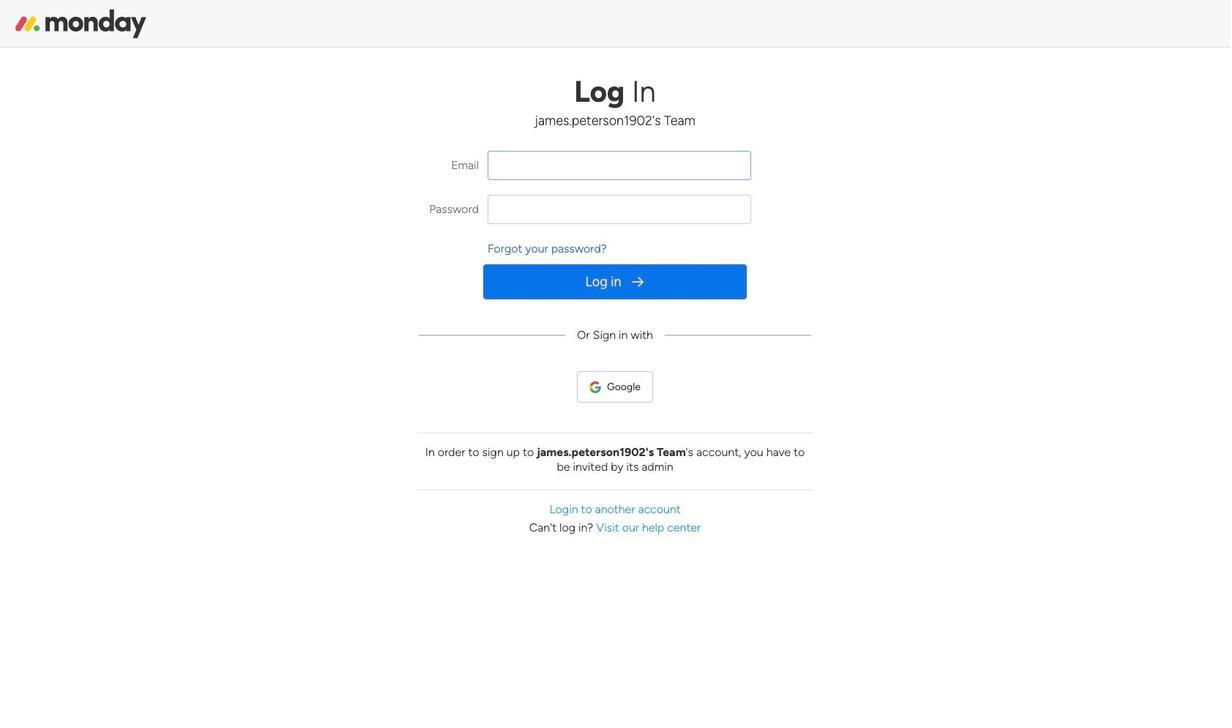 Task type: locate. For each thing, give the bounding box(es) containing it.
login with google element
[[607, 381, 641, 393]]



Task type: describe. For each thing, give the bounding box(es) containing it.
monday logo image
[[15, 7, 147, 40]]

Enter your work email address field
[[488, 151, 752, 180]]

Enter password password field
[[488, 195, 752, 224]]



Task type: vqa. For each thing, say whether or not it's contained in the screenshot.
"Monday logo"
yes



